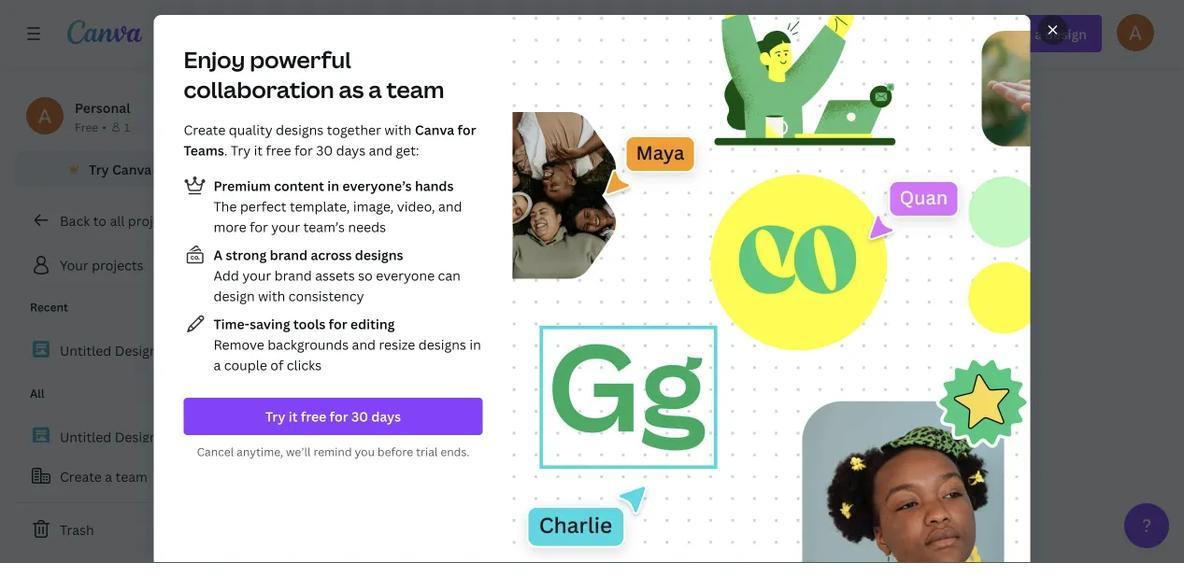 Task type: locate. For each thing, give the bounding box(es) containing it.
in up 'template,'
[[327, 177, 339, 195]]

list
[[184, 175, 483, 376]]

0 vertical spatial untitled
[[258, 75, 311, 93]]

try down •
[[89, 160, 109, 178]]

30 up 'you'
[[352, 408, 368, 426]]

projects right your
[[92, 257, 144, 274]]

a inside button
[[105, 468, 112, 486]]

team up get:
[[387, 74, 445, 105]]

brand up consistency
[[275, 267, 312, 285]]

untitled design link down your projects link
[[15, 331, 243, 371]]

untitled design down "recent"
[[60, 342, 158, 360]]

30 up folders dropdown button
[[316, 142, 333, 159]]

0 vertical spatial create
[[184, 121, 226, 139]]

try up the anytime,
[[265, 408, 286, 426]]

and
[[583, 83, 606, 101], [369, 142, 393, 159], [439, 198, 462, 216], [352, 336, 376, 354]]

canva left pro on the left top of the page
[[112, 160, 152, 178]]

cancel
[[197, 445, 234, 460]]

designs up . try it free for 30 days and get:
[[276, 121, 324, 139]]

top level navigation element
[[165, 15, 758, 186], [165, 15, 578, 52]]

free
[[75, 119, 98, 135]]

design up the create a team button
[[115, 428, 158, 446]]

a inside "time-saving tools for editing remove backgrounds and resize designs in a couple of clicks"
[[214, 357, 221, 374]]

with up saving
[[258, 288, 285, 305]]

team up "trash" link
[[115, 468, 148, 486]]

and inside premium content in everyone's hands the perfect template, image, video, and more for your team's needs
[[439, 198, 462, 216]]

untitled up the doc
[[258, 75, 311, 93]]

create inside button
[[60, 468, 102, 486]]

design down your projects link
[[115, 342, 158, 360]]

backgrounds
[[268, 336, 349, 354]]

1 horizontal spatial canva
[[415, 121, 455, 139]]

hands
[[415, 177, 454, 195]]

2 horizontal spatial a
[[369, 74, 382, 105]]

a right as
[[369, 74, 382, 105]]

all
[[110, 212, 125, 230]]

top level navigation element containing plans and pricing
[[165, 15, 758, 186]]

0 vertical spatial design
[[314, 75, 357, 93]]

1 vertical spatial your
[[242, 267, 271, 285]]

designs inside "time-saving tools for editing remove backgrounds and resize designs in a couple of clicks"
[[419, 336, 466, 354]]

1 vertical spatial in
[[470, 336, 481, 354]]

0 horizontal spatial 30
[[316, 142, 333, 159]]

2 untitled design link from the top
[[15, 417, 243, 457]]

try inside button
[[89, 160, 109, 178]]

and right plans
[[583, 83, 606, 101]]

editing
[[351, 316, 395, 333]]

0 horizontal spatial team
[[115, 468, 148, 486]]

trash link
[[15, 511, 243, 549]]

1 horizontal spatial in
[[470, 336, 481, 354]]

1 vertical spatial days
[[371, 408, 401, 426]]

1 vertical spatial 30
[[352, 408, 368, 426]]

1 vertical spatial try
[[89, 160, 109, 178]]

•
[[102, 119, 107, 135]]

1 vertical spatial projects
[[92, 257, 144, 274]]

and down editing
[[352, 336, 376, 354]]

create for create a team
[[60, 468, 102, 486]]

back
[[60, 212, 90, 230]]

as
[[339, 74, 364, 105]]

0 horizontal spatial canva
[[112, 160, 152, 178]]

starred
[[329, 237, 377, 255]]

for inside premium content in everyone's hands the perfect template, image, video, and more for your team's needs
[[250, 218, 268, 236]]

1 horizontal spatial free
[[301, 408, 327, 426]]

couple
[[224, 357, 267, 374]]

pricing
[[610, 83, 653, 101]]

days down together
[[336, 142, 366, 159]]

0 horizontal spatial a
[[105, 468, 112, 486]]

for inside 'button'
[[330, 408, 348, 426]]

0 horizontal spatial create
[[60, 468, 102, 486]]

can
[[438, 267, 461, 285]]

days up "before"
[[371, 408, 401, 426]]

untitled
[[258, 75, 311, 93], [60, 342, 112, 360], [60, 428, 112, 446]]

brand right strong
[[270, 246, 308, 264]]

30 inside the try it free for 30 days 'button'
[[352, 408, 368, 426]]

your down strong
[[242, 267, 271, 285]]

powerful
[[250, 44, 351, 75]]

try
[[231, 142, 251, 159], [89, 160, 109, 178], [265, 408, 286, 426]]

design
[[314, 75, 357, 93], [115, 342, 158, 360], [115, 428, 158, 446]]

list containing premium content in everyone's hands
[[184, 175, 483, 376]]

to
[[93, 212, 107, 230]]

0 vertical spatial untitled design
[[60, 342, 158, 360]]

try inside 'button'
[[265, 408, 286, 426]]

2 vertical spatial a
[[105, 468, 112, 486]]

a
[[369, 74, 382, 105], [214, 357, 221, 374], [105, 468, 112, 486]]

0 horizontal spatial designs
[[276, 121, 324, 139]]

1 vertical spatial with
[[258, 288, 285, 305]]

untitled up 'create a team'
[[60, 428, 112, 446]]

together
[[327, 121, 381, 139]]

untitled design doc
[[258, 75, 357, 113]]

tools
[[293, 316, 326, 333]]

try it free for 30 days button
[[184, 398, 483, 436]]

None search field
[[623, 15, 847, 52]]

designs
[[276, 121, 324, 139], [355, 246, 403, 264], [419, 336, 466, 354]]

create up trash
[[60, 468, 102, 486]]

1 horizontal spatial designs
[[355, 246, 403, 264]]

all
[[30, 386, 44, 402]]

try right '.'
[[231, 142, 251, 159]]

create
[[184, 121, 226, 139], [60, 468, 102, 486]]

1 vertical spatial untitled design
[[60, 428, 158, 446]]

0 vertical spatial team
[[387, 74, 445, 105]]

2 vertical spatial try
[[265, 408, 286, 426]]

1 vertical spatial team
[[115, 468, 148, 486]]

1 horizontal spatial days
[[371, 408, 401, 426]]

0 vertical spatial in
[[327, 177, 339, 195]]

free •
[[75, 119, 107, 135]]

free inside the try it free for 30 days 'button'
[[301, 408, 327, 426]]

2 horizontal spatial designs
[[419, 336, 466, 354]]

untitled down "recent"
[[60, 342, 112, 360]]

. try it free for 30 days and get:
[[224, 142, 419, 159]]

your inside premium content in everyone's hands the perfect template, image, video, and more for your team's needs
[[271, 218, 300, 236]]

and down 'hands'
[[439, 198, 462, 216]]

premium
[[214, 177, 271, 195]]

1 horizontal spatial team
[[387, 74, 445, 105]]

saving
[[250, 316, 290, 333]]

brand
[[270, 246, 308, 264], [275, 267, 312, 285]]

in inside "time-saving tools for editing remove backgrounds and resize designs in a couple of clicks"
[[470, 336, 481, 354]]

uploads
[[557, 237, 610, 255]]

team
[[387, 74, 445, 105], [115, 468, 148, 486]]

1 vertical spatial untitled design link
[[15, 417, 243, 457]]

1 horizontal spatial with
[[385, 121, 412, 139]]

1 vertical spatial designs
[[355, 246, 403, 264]]

menu
[[519, 59, 758, 186]]

enjoy powerful collaboration as a team
[[184, 44, 445, 105]]

learn
[[545, 125, 581, 142]]

untitled design link up the create a team button
[[15, 417, 243, 457]]

back to all projects
[[60, 212, 180, 230]]

1 horizontal spatial 30
[[352, 408, 368, 426]]

in right resize
[[470, 336, 481, 354]]

your
[[271, 218, 300, 236], [242, 267, 271, 285]]

0 vertical spatial canva
[[415, 121, 455, 139]]

1
[[124, 119, 130, 135]]

2 vertical spatial designs
[[419, 336, 466, 354]]

canva for teams
[[184, 121, 476, 159]]

menu containing plans and pricing
[[519, 59, 758, 186]]

designs up so
[[355, 246, 403, 264]]

0 horizontal spatial it
[[254, 142, 263, 159]]

plans and pricing
[[545, 83, 653, 101]]

assets
[[315, 267, 355, 285]]

for
[[458, 121, 476, 139], [295, 142, 313, 159], [250, 218, 268, 236], [329, 316, 347, 333], [330, 408, 348, 426]]

a
[[214, 246, 223, 264]]

0 horizontal spatial free
[[266, 142, 291, 159]]

everyone's
[[343, 177, 412, 195]]

projects right all
[[128, 212, 180, 230]]

1 horizontal spatial create
[[184, 121, 226, 139]]

0 vertical spatial with
[[385, 121, 412, 139]]

free
[[266, 142, 291, 159], [301, 408, 327, 426]]

it up we'll
[[289, 408, 298, 426]]

projects
[[128, 212, 180, 230], [92, 257, 144, 274]]

get:
[[396, 142, 419, 159]]

your
[[60, 257, 89, 274]]

untitled design
[[60, 342, 158, 360], [60, 428, 158, 446]]

1 horizontal spatial it
[[289, 408, 298, 426]]

1 horizontal spatial try
[[231, 142, 251, 159]]

designs right resize
[[419, 336, 466, 354]]

back to all projects link
[[15, 202, 243, 239]]

design down powerful
[[314, 75, 357, 93]]

0 vertical spatial untitled design link
[[15, 331, 243, 371]]

team inside button
[[115, 468, 148, 486]]

team's
[[303, 218, 345, 236]]

0 vertical spatial days
[[336, 142, 366, 159]]

a up "trash" link
[[105, 468, 112, 486]]

in
[[327, 177, 339, 195], [470, 336, 481, 354]]

2 vertical spatial design
[[115, 428, 158, 446]]

collaboration
[[184, 74, 334, 105]]

1 horizontal spatial a
[[214, 357, 221, 374]]

1 vertical spatial it
[[289, 408, 298, 426]]

0 horizontal spatial with
[[258, 288, 285, 305]]

with up get:
[[385, 121, 412, 139]]

it down quality
[[254, 142, 263, 159]]

create up teams on the left top of page
[[184, 121, 226, 139]]

it inside 'button'
[[289, 408, 298, 426]]

and left get:
[[369, 142, 393, 159]]

30
[[316, 142, 333, 159], [352, 408, 368, 426]]

it
[[254, 142, 263, 159], [289, 408, 298, 426]]

1 vertical spatial a
[[214, 357, 221, 374]]

0 horizontal spatial in
[[327, 177, 339, 195]]

free down create quality designs together with
[[266, 142, 291, 159]]

image,
[[353, 198, 394, 216]]

1 vertical spatial free
[[301, 408, 327, 426]]

2 horizontal spatial try
[[265, 408, 286, 426]]

0 vertical spatial brand
[[270, 246, 308, 264]]

a left the couple
[[214, 357, 221, 374]]

0 vertical spatial your
[[271, 218, 300, 236]]

1 vertical spatial canva
[[112, 160, 152, 178]]

untitled design link
[[15, 331, 243, 371], [15, 417, 243, 457]]

1 vertical spatial create
[[60, 468, 102, 486]]

days
[[336, 142, 366, 159], [371, 408, 401, 426]]

learn button
[[519, 115, 758, 152]]

video,
[[397, 198, 435, 216]]

untitled design up 'create a team'
[[60, 428, 158, 446]]

0 horizontal spatial try
[[89, 160, 109, 178]]

canva up get:
[[415, 121, 455, 139]]

your down perfect
[[271, 218, 300, 236]]

a strong brand across designs add your brand assets so everyone can design with consistency
[[214, 246, 461, 305]]

0 vertical spatial a
[[369, 74, 382, 105]]

free up we'll
[[301, 408, 327, 426]]

0 vertical spatial 30
[[316, 142, 333, 159]]

1 untitled design from the top
[[60, 342, 158, 360]]



Task type: vqa. For each thing, say whether or not it's contained in the screenshot.
bottommost 'DAYS'
yes



Task type: describe. For each thing, give the bounding box(es) containing it.
resize
[[379, 336, 415, 354]]

folders
[[288, 167, 372, 197]]

time-saving tools for editing remove backgrounds and resize designs in a couple of clicks
[[214, 316, 481, 374]]

personal
[[75, 99, 130, 116]]

in inside premium content in everyone's hands the perfect template, image, video, and more for your team's needs
[[327, 177, 339, 195]]

1 vertical spatial brand
[[275, 267, 312, 285]]

the
[[214, 198, 237, 216]]

remind
[[314, 445, 352, 460]]

pro
[[155, 160, 177, 178]]

create a team button
[[15, 458, 243, 496]]

template,
[[290, 198, 350, 216]]

plans and pricing button
[[519, 74, 758, 111]]

quality
[[229, 121, 273, 139]]

designs
[[288, 324, 373, 354]]

untitled inside untitled design doc
[[258, 75, 311, 93]]

enjoy
[[184, 44, 245, 75]]

create a team
[[60, 468, 148, 486]]

needs
[[348, 218, 386, 236]]

2 untitled design from the top
[[60, 428, 158, 446]]

days inside 'button'
[[371, 408, 401, 426]]

0 vertical spatial free
[[266, 142, 291, 159]]

and inside button
[[583, 83, 606, 101]]

everyone
[[376, 267, 435, 285]]

canva inside button
[[112, 160, 152, 178]]

design inside untitled design doc
[[314, 75, 357, 93]]

with inside a strong brand across designs add your brand assets so everyone can design with consistency
[[258, 288, 285, 305]]

create for create quality designs together with
[[184, 121, 226, 139]]

folders button
[[258, 164, 383, 201]]

try canva pro button
[[15, 151, 243, 187]]

designs button
[[258, 321, 385, 358]]

clicks
[[287, 357, 322, 374]]

anytime,
[[237, 445, 283, 460]]

menu inside top level navigation element
[[519, 59, 758, 186]]

create quality designs together with
[[184, 121, 415, 139]]

untitled design button
[[258, 73, 357, 96]]

0 vertical spatial designs
[[276, 121, 324, 139]]

starred link
[[258, 212, 471, 280]]

teams
[[184, 142, 224, 159]]

content
[[274, 177, 324, 195]]

0 horizontal spatial days
[[336, 142, 366, 159]]

canva inside canva for teams
[[415, 121, 455, 139]]

before
[[378, 445, 413, 460]]

strong
[[226, 246, 267, 264]]

consistency
[[289, 288, 364, 305]]

you
[[355, 445, 375, 460]]

remove
[[214, 336, 264, 354]]

1 untitled design link from the top
[[15, 331, 243, 371]]

for inside canva for teams
[[458, 121, 476, 139]]

2 vertical spatial untitled
[[60, 428, 112, 446]]

plans
[[545, 83, 579, 101]]

1 vertical spatial design
[[115, 342, 158, 360]]

doc
[[258, 98, 280, 113]]

your projects
[[60, 257, 144, 274]]

cancel anytime, we'll remind you before trial ends.
[[197, 445, 470, 460]]

try for try canva pro
[[89, 160, 109, 178]]

a inside enjoy powerful collaboration as a team
[[369, 74, 382, 105]]

trash
[[60, 521, 94, 539]]

for inside "time-saving tools for editing remove backgrounds and resize designs in a couple of clicks"
[[329, 316, 347, 333]]

your inside a strong brand across designs add your brand assets so everyone can design with consistency
[[242, 267, 271, 285]]

team inside enjoy powerful collaboration as a team
[[387, 74, 445, 105]]

and inside "time-saving tools for editing remove backgrounds and resize designs in a couple of clicks"
[[352, 336, 376, 354]]

so
[[358, 267, 373, 285]]

recent
[[30, 300, 68, 315]]

ends.
[[441, 445, 470, 460]]

add
[[214, 267, 239, 285]]

0 vertical spatial projects
[[128, 212, 180, 230]]

more
[[214, 218, 247, 236]]

try canva pro
[[89, 160, 177, 178]]

designs inside a strong brand across designs add your brand assets so everyone can design with consistency
[[355, 246, 403, 264]]

uploads link
[[486, 212, 699, 280]]

0 vertical spatial try
[[231, 142, 251, 159]]

0 vertical spatial it
[[254, 142, 263, 159]]

design
[[214, 288, 255, 305]]

we'll
[[286, 445, 311, 460]]

premium content in everyone's hands the perfect template, image, video, and more for your team's needs
[[214, 177, 462, 236]]

trial
[[416, 445, 438, 460]]

try it free for 30 days
[[265, 408, 401, 426]]

1 vertical spatial untitled
[[60, 342, 112, 360]]

across
[[311, 246, 352, 264]]

time-
[[214, 316, 250, 333]]

perfect
[[240, 198, 287, 216]]

try for try it free for 30 days
[[265, 408, 286, 426]]

your projects link
[[15, 247, 243, 284]]

.
[[224, 142, 228, 159]]

of
[[270, 357, 284, 374]]



